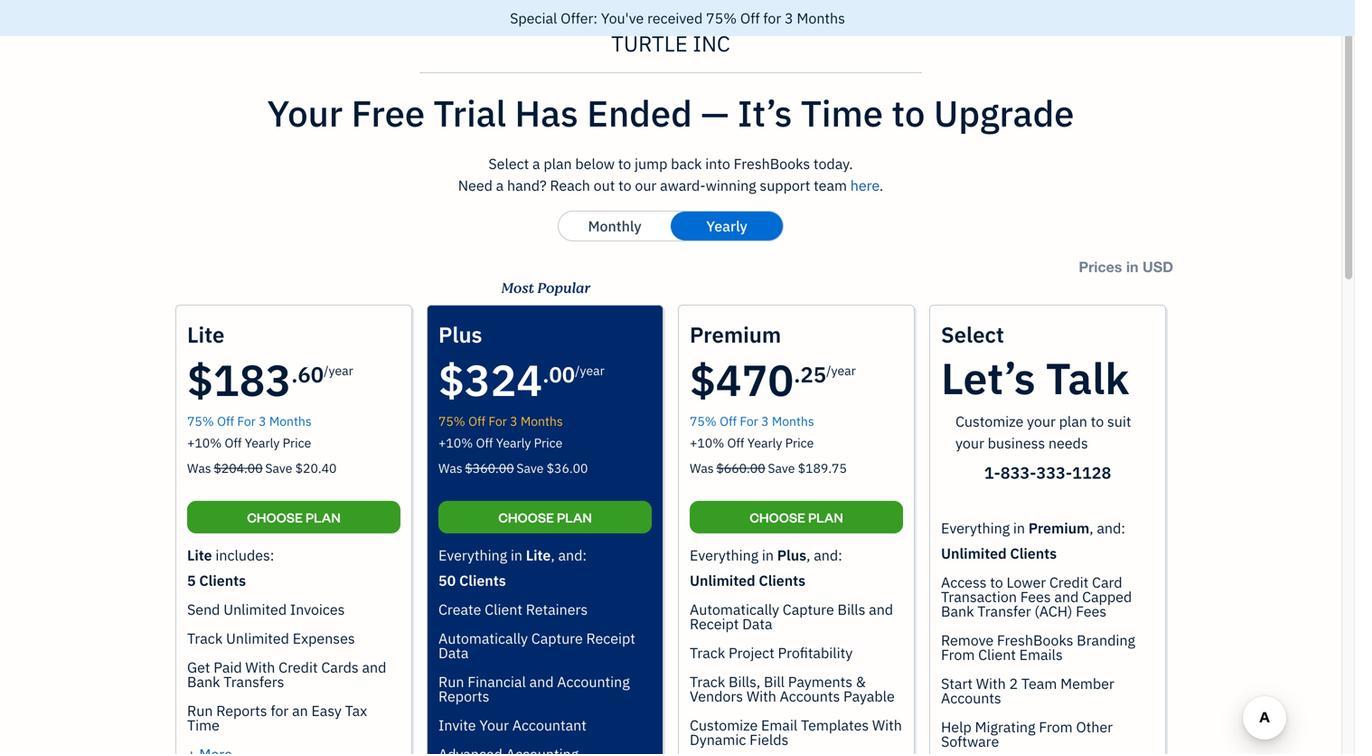 Task type: locate. For each thing, give the bounding box(es) containing it.
2 was from the left
[[439, 460, 463, 477]]

receipt up project
[[690, 615, 739, 634]]

you've
[[601, 9, 644, 28]]

2 horizontal spatial choose plan button
[[690, 501, 904, 534]]

clients up lower
[[1011, 544, 1058, 563]]

1 horizontal spatial freshbooks
[[998, 631, 1074, 650]]

yearly for lite
[[245, 435, 280, 451]]

time up the today.
[[801, 90, 884, 137]]

templates
[[801, 716, 869, 735]]

price inside "75% off for 3 months +10% off yearly price was $660.00 save $189.75"
[[786, 435, 814, 451]]

0 horizontal spatial plan
[[306, 509, 341, 526]]

your right invite
[[480, 716, 509, 735]]

2 choose plan button from the left
[[439, 501, 652, 534]]

0 vertical spatial from
[[942, 645, 975, 664]]

+10% up $204.00
[[187, 435, 222, 451]]

+10% inside 75% off for 3 months +10% off yearly price was $360.00 save $36.00
[[439, 435, 473, 451]]

credit down expenses
[[279, 658, 318, 677]]

your up outstanding
[[267, 90, 343, 137]]

time down the get
[[187, 716, 220, 735]]

3 price from the left
[[786, 435, 814, 451]]

yearly button
[[671, 212, 783, 241]]

accounts up help
[[942, 689, 1002, 708]]

75% up $204.00
[[187, 413, 214, 430]]

0 horizontal spatial capture
[[532, 629, 583, 648]]

2 /year from the left
[[575, 362, 605, 379]]

. up 75% off for 3 months +10% off yearly price was $360.00 save $36.00
[[543, 360, 549, 389]]

migrating
[[976, 718, 1036, 737]]

0 vertical spatial create
[[1056, 76, 1118, 102]]

0 horizontal spatial choose plan
[[247, 509, 341, 526]]

your
[[1028, 412, 1056, 431], [956, 434, 985, 453]]

everything inside everything in premium , and: unlimited clients
[[942, 519, 1010, 538]]

automatically capture receipt data
[[439, 629, 636, 663]]

1 horizontal spatial run
[[439, 673, 464, 692]]

everything for everything in lite , and: 50 clients
[[439, 546, 508, 565]]

months inside the 75% off for 3 months +10% off yearly price was $204.00 save $20.40
[[269, 413, 312, 430]]

create new …
[[1056, 76, 1178, 102]]

save inside 75% off for 3 months +10% off yearly price was $360.00 save $36.00
[[517, 460, 544, 477]]

in inside everything in lite , and: 50 clients
[[511, 546, 523, 565]]

, up 'automatically capture bills and receipt data'
[[807, 546, 811, 565]]

0 horizontal spatial bank
[[187, 673, 220, 692]]

3 inside "75% off for 3 months +10% off yearly price was $660.00 save $189.75"
[[762, 413, 769, 430]]

plan inside select a plan below to jump back into freshbooks today. need a hand? reach out to our award-winning support team here .
[[544, 154, 572, 173]]

2 horizontal spatial price
[[786, 435, 814, 451]]

receipt inside 'automatically capture bills and receipt data'
[[690, 615, 739, 634]]

automatically inside 'automatically capture bills and receipt data'
[[690, 600, 780, 619]]

and: right premium
[[1098, 519, 1126, 538]]

freshbooks down (ach)
[[998, 631, 1074, 650]]

for up $660.00
[[740, 413, 759, 430]]

clients down "plus"
[[759, 571, 806, 590]]

was inside "75% off for 3 months +10% off yearly price was $660.00 save $189.75"
[[690, 460, 714, 477]]

and: right "plus"
[[814, 546, 843, 565]]

, down the "1128"
[[1090, 519, 1094, 538]]

+10% for plus
[[439, 435, 473, 451]]

profitability
[[778, 644, 853, 663]]

833-
[[1001, 462, 1037, 483]]

choose plan button for 60
[[187, 501, 401, 534]]

1 horizontal spatial credit
[[1050, 573, 1089, 592]]

months for 60
[[269, 413, 312, 430]]

capture for receipt
[[532, 629, 583, 648]]

in for usd
[[1127, 258, 1139, 275]]

everything up the 'access'
[[942, 519, 1010, 538]]

plan down the $36.00 at the left
[[557, 509, 592, 526]]

1 +10% from the left
[[187, 435, 222, 451]]

create left "new"
[[1056, 76, 1118, 102]]

, inside everything in plus , and: unlimited clients
[[807, 546, 811, 565]]

and down automatically capture receipt data at the bottom
[[530, 673, 554, 692]]

1 vertical spatial time
[[187, 716, 220, 735]]

1 horizontal spatial select
[[942, 321, 1005, 349]]

off
[[741, 9, 760, 28], [217, 413, 234, 430], [469, 413, 486, 430], [720, 413, 737, 430], [225, 435, 242, 451], [476, 435, 493, 451], [728, 435, 745, 451]]

1 lite from the left
[[187, 546, 212, 565]]

price inside 75% off for 3 months +10% off yearly price was $360.00 save $36.00
[[534, 435, 563, 451]]

0 vertical spatial automatically
[[690, 600, 780, 619]]

client down everything in lite , and: 50 clients
[[485, 600, 523, 619]]

save
[[265, 460, 293, 477], [517, 460, 544, 477], [768, 460, 795, 477]]

1 horizontal spatial /year
[[575, 362, 605, 379]]

start with 2 team member accounts
[[942, 674, 1115, 708]]

create inside button
[[1056, 76, 1118, 102]]

in inside everything in plus , and: unlimited clients
[[762, 546, 774, 565]]

, up the retainers
[[551, 546, 555, 565]]

0 vertical spatial for
[[764, 9, 782, 28]]

lite up 5
[[187, 546, 212, 565]]

0 horizontal spatial time
[[187, 716, 220, 735]]

. up "75% off for 3 months +10% off yearly price was $660.00 save $189.75"
[[794, 360, 801, 389]]

0 vertical spatial credit
[[1050, 573, 1089, 592]]

and: up the retainers
[[559, 546, 587, 565]]

emails
[[1020, 645, 1063, 664]]

yearly inside 75% off for 3 months +10% off yearly price was $360.00 save $36.00
[[496, 435, 531, 451]]

choose up "plus"
[[750, 509, 806, 526]]

0 horizontal spatial accounts
[[780, 687, 841, 706]]

2 horizontal spatial was
[[690, 460, 714, 477]]

2 horizontal spatial for
[[740, 413, 759, 430]]

0 horizontal spatial reports
[[216, 701, 267, 720]]

1 was from the left
[[187, 460, 211, 477]]

select up the let's
[[942, 321, 1005, 349]]

1 horizontal spatial receipt
[[690, 615, 739, 634]]

3 for from the left
[[740, 413, 759, 430]]

software
[[942, 732, 1000, 751]]

choose plan button
[[187, 501, 401, 534], [439, 501, 652, 534], [690, 501, 904, 534]]

your up business
[[1028, 412, 1056, 431]]

receipt inside automatically capture receipt data
[[587, 629, 636, 648]]

75% up $660.00
[[690, 413, 717, 430]]

everything inside everything in plus , and: unlimited clients
[[690, 546, 759, 565]]

and right the bills
[[869, 600, 894, 619]]

save left the $36.00 at the left
[[517, 460, 544, 477]]

for for 00
[[489, 413, 507, 430]]

choose plan for 60
[[247, 509, 341, 526]]

0 horizontal spatial automatically
[[439, 629, 528, 648]]

for inside the 75% off for 3 months +10% off yearly price was $204.00 save $20.40
[[237, 413, 256, 430]]

+10% up $360.00 in the bottom left of the page
[[439, 435, 473, 451]]

1 horizontal spatial choose plan button
[[439, 501, 652, 534]]

1 for from the left
[[237, 413, 256, 430]]

run inside run financial and accounting reports
[[439, 673, 464, 692]]

months inside 75% off for 3 months +10% off yearly price was $360.00 save $36.00
[[521, 413, 563, 430]]

select for select
[[942, 321, 1005, 349]]

choose plan button for 25
[[690, 501, 904, 534]]

0 horizontal spatial client
[[485, 600, 523, 619]]

save inside the 75% off for 3 months +10% off yearly price was $204.00 save $20.40
[[265, 460, 293, 477]]

1 vertical spatial freshbooks
[[998, 631, 1074, 650]]

plan up the needs
[[1060, 412, 1088, 431]]

popular
[[537, 278, 590, 299]]

track left bills,
[[690, 673, 726, 692]]

choose for 00
[[499, 509, 555, 526]]

clients inside everything in lite , and: 50 clients
[[459, 571, 506, 590]]

create down 50
[[439, 600, 482, 619]]

bank left transfers
[[187, 673, 220, 692]]

and: inside everything in lite , and: 50 clients
[[559, 546, 587, 565]]

1 /year from the left
[[324, 362, 353, 379]]

run inside the run reports for an easy tax time
[[187, 701, 213, 720]]

with down track unlimited expenses
[[246, 658, 275, 677]]

price inside the 75% off for 3 months +10% off yearly price was $204.00 save $20.40
[[283, 435, 311, 451]]

2 horizontal spatial choose
[[750, 509, 806, 526]]

1 plan from the left
[[306, 509, 341, 526]]

yearly down winning
[[707, 217, 748, 236]]

includes:
[[216, 546, 275, 565]]

from inside help migrating from other software
[[1040, 718, 1073, 737]]

yearly up $360.00 in the bottom left of the page
[[496, 435, 531, 451]]

everything in premium , and: unlimited clients
[[942, 519, 1126, 563]]

333-
[[1037, 462, 1073, 483]]

2 horizontal spatial choose plan
[[750, 509, 844, 526]]

0 vertical spatial bank
[[942, 602, 975, 621]]

2 +10% from the left
[[439, 435, 473, 451]]

clients inside everything in premium , and: unlimited clients
[[1011, 544, 1058, 563]]

3 +10% from the left
[[690, 435, 725, 451]]

was inside the 75% off for 3 months +10% off yearly price was $204.00 save $20.40
[[187, 460, 211, 477]]

3 choose from the left
[[750, 509, 806, 526]]

in left premium
[[1014, 519, 1026, 538]]

75%
[[706, 9, 737, 28], [187, 413, 214, 430], [439, 413, 466, 430], [690, 413, 717, 430]]

everything up 50
[[439, 546, 508, 565]]

customize down the vendors
[[690, 716, 758, 735]]

trial
[[434, 90, 507, 137]]

accounts inside track bills, bill payments & vendors with accounts payable
[[780, 687, 841, 706]]

1 horizontal spatial reports
[[439, 687, 490, 706]]

choose up includes:
[[247, 509, 303, 526]]

choose plan button for 00
[[439, 501, 652, 534]]

2 horizontal spatial ,
[[1090, 519, 1094, 538]]

to inside access to lower credit card transaction fees and capped bank transfer (ach) fees
[[991, 573, 1004, 592]]

plan down $20.40
[[306, 509, 341, 526]]

choose for 60
[[247, 509, 303, 526]]

our
[[635, 176, 657, 195]]

customize email templates with dynamic fields
[[690, 716, 903, 749]]

accounts up the templates at the bottom
[[780, 687, 841, 706]]

run up invite
[[439, 673, 464, 692]]

/year inside . 60 /year
[[324, 362, 353, 379]]

/year inside . 25 /year
[[827, 362, 856, 379]]

2 horizontal spatial save
[[768, 460, 795, 477]]

price for 25
[[786, 435, 814, 451]]

+10% inside "75% off for 3 months +10% off yearly price was $660.00 save $189.75"
[[690, 435, 725, 451]]

everything for everything in plus , and: unlimited clients
[[690, 546, 759, 565]]

75% inside the 75% off for 3 months +10% off yearly price was $204.00 save $20.40
[[187, 413, 214, 430]]

accounts inside start with 2 team member accounts
[[942, 689, 1002, 708]]

3 choose plan button from the left
[[690, 501, 904, 534]]

customize inside 'customize email templates with dynamic fields'
[[690, 716, 758, 735]]

your free trial has ended — it's time to upgrade
[[267, 90, 1075, 137]]

a right need
[[496, 176, 504, 195]]

to inside customize your plan to suit your business needs
[[1091, 412, 1105, 431]]

1 vertical spatial automatically
[[439, 629, 528, 648]]

everything left "plus"
[[690, 546, 759, 565]]

run down the get
[[187, 701, 213, 720]]

everything in plus , and: unlimited clients
[[690, 546, 843, 590]]

for for 60
[[237, 413, 256, 430]]

1 horizontal spatial create
[[1056, 76, 1118, 102]]

get paid with credit cards and bank transfers
[[187, 658, 387, 692]]

save for 60
[[265, 460, 293, 477]]

2 choose plan from the left
[[499, 509, 592, 526]]

choose up everything in lite , and: 50 clients
[[499, 509, 555, 526]]

0 horizontal spatial for
[[271, 701, 289, 720]]

1 horizontal spatial client
[[979, 645, 1017, 664]]

3 inside 75% off for 3 months +10% off yearly price was $360.00 save $36.00
[[510, 413, 518, 430]]

2 lite from the left
[[526, 546, 551, 565]]

credit for transfers
[[279, 658, 318, 677]]

automatically down create client retainers
[[439, 629, 528, 648]]

special offer: you've received 75% off for 3 months
[[510, 9, 846, 28]]

/year
[[324, 362, 353, 379], [575, 362, 605, 379], [827, 362, 856, 379]]

plan
[[306, 509, 341, 526], [557, 509, 592, 526], [809, 509, 844, 526]]

1 price from the left
[[283, 435, 311, 451]]

and left capped
[[1055, 588, 1079, 606]]

start
[[942, 674, 973, 693]]

. for 25
[[794, 360, 801, 389]]

for inside "75% off for 3 months +10% off yearly price was $660.00 save $189.75"
[[740, 413, 759, 430]]

75% for premium
[[690, 413, 717, 430]]

receipt
[[690, 615, 739, 634], [587, 629, 636, 648]]

automatically inside automatically capture receipt data
[[439, 629, 528, 648]]

unlimited
[[942, 544, 1007, 563], [690, 571, 756, 590], [224, 600, 287, 619], [226, 629, 289, 648]]

clients for everything in lite , and: 50 clients
[[459, 571, 506, 590]]

1 horizontal spatial your
[[1028, 412, 1056, 431]]

0 horizontal spatial everything
[[439, 546, 508, 565]]

member
[[1061, 674, 1115, 693]]

unlimited up the 'access'
[[942, 544, 1007, 563]]

reports up invite
[[439, 687, 490, 706]]

fees up branding
[[1077, 602, 1107, 621]]

and right cards
[[362, 658, 387, 677]]

plan down $189.75
[[809, 509, 844, 526]]

1 horizontal spatial save
[[517, 460, 544, 477]]

0 horizontal spatial /year
[[324, 362, 353, 379]]

save left $20.40
[[265, 460, 293, 477]]

freshbooks up support
[[734, 154, 811, 173]]

+10%
[[187, 435, 222, 451], [439, 435, 473, 451], [690, 435, 725, 451]]

for inside the run reports for an easy tax time
[[271, 701, 289, 720]]

everything in lite , and: 50 clients
[[439, 546, 587, 590]]

monthly button
[[559, 212, 671, 241]]

choose plan button down the $36.00 at the left
[[439, 501, 652, 534]]

credit inside get paid with credit cards and bank transfers
[[279, 658, 318, 677]]

$204.00
[[214, 460, 263, 477]]

/year inside . 00 /year
[[575, 362, 605, 379]]

select up hand? in the top left of the page
[[489, 154, 529, 173]]

select a plan below to jump back into freshbooks today. need a hand? reach out to our award-winning support team here .
[[458, 154, 884, 195]]

2
[[1010, 674, 1019, 693]]

in up create client retainers
[[511, 546, 523, 565]]

was left $204.00
[[187, 460, 211, 477]]

total profit
[[294, 367, 393, 393]]

0 vertical spatial plan
[[544, 154, 572, 173]]

below
[[576, 154, 615, 173]]

in for lite
[[511, 546, 523, 565]]

talk
[[1046, 350, 1130, 406]]

2 price from the left
[[534, 435, 563, 451]]

customize inside customize your plan to suit your business needs
[[956, 412, 1024, 431]]

0 horizontal spatial and:
[[559, 546, 587, 565]]

customize up business
[[956, 412, 1024, 431]]

2 horizontal spatial plan
[[809, 509, 844, 526]]

1 vertical spatial from
[[1040, 718, 1073, 737]]

yearly inside button
[[707, 217, 748, 236]]

00
[[549, 360, 575, 389]]

reports
[[439, 687, 490, 706], [216, 701, 267, 720]]

.
[[880, 176, 884, 195], [291, 360, 298, 389], [543, 360, 549, 389], [794, 360, 801, 389]]

in inside everything in premium , and: unlimited clients
[[1014, 519, 1026, 538]]

let's
[[942, 350, 1036, 406]]

3 plan from the left
[[809, 509, 844, 526]]

1 horizontal spatial data
[[743, 615, 773, 634]]

invite
[[439, 716, 476, 735]]

run for run reports for an easy tax time
[[187, 701, 213, 720]]

3 was from the left
[[690, 460, 714, 477]]

capped
[[1083, 588, 1133, 606]]

was inside 75% off for 3 months +10% off yearly price was $360.00 save $36.00
[[439, 460, 463, 477]]

1 horizontal spatial +10%
[[439, 435, 473, 451]]

price up $20.40
[[283, 435, 311, 451]]

bank down the 'access'
[[942, 602, 975, 621]]

in left usd
[[1127, 258, 1139, 275]]

reports inside the run reports for an easy tax time
[[216, 701, 267, 720]]

invoices
[[290, 600, 345, 619]]

1 vertical spatial capture
[[532, 629, 583, 648]]

&
[[856, 673, 866, 692]]

and: inside everything in premium , and: unlimited clients
[[1098, 519, 1126, 538]]

create for create client retainers
[[439, 600, 482, 619]]

1 horizontal spatial your
[[480, 716, 509, 735]]

payable
[[844, 687, 895, 706]]

75% for plus
[[439, 413, 466, 430]]

0 horizontal spatial your
[[267, 90, 343, 137]]

plan for a
[[544, 154, 572, 173]]

plus
[[778, 546, 807, 565]]

0 horizontal spatial select
[[489, 154, 529, 173]]

clients for everything in plus , and: unlimited clients
[[759, 571, 806, 590]]

lower
[[1007, 573, 1047, 592]]

2 horizontal spatial +10%
[[690, 435, 725, 451]]

+10% inside the 75% off for 3 months +10% off yearly price was $204.00 save $20.40
[[187, 435, 222, 451]]

0 vertical spatial select
[[489, 154, 529, 173]]

choose plan down $20.40
[[247, 509, 341, 526]]

/year for 60
[[324, 362, 353, 379]]

1 vertical spatial data
[[439, 644, 469, 663]]

plan for your
[[1060, 412, 1088, 431]]

months inside "75% off for 3 months +10% off yearly price was $660.00 save $189.75"
[[772, 413, 815, 430]]

bank
[[942, 602, 975, 621], [187, 673, 220, 692]]

reports down transfers
[[216, 701, 267, 720]]

0 horizontal spatial for
[[237, 413, 256, 430]]

1 vertical spatial plan
[[1060, 412, 1088, 431]]

today.
[[814, 154, 854, 173]]

help
[[942, 718, 972, 737]]

was for premium
[[690, 460, 714, 477]]

clients for everything in premium , and: unlimited clients
[[1011, 544, 1058, 563]]

save inside "75% off for 3 months +10% off yearly price was $660.00 save $189.75"
[[768, 460, 795, 477]]

1 horizontal spatial lite
[[526, 546, 551, 565]]

plan up reach
[[544, 154, 572, 173]]

0 horizontal spatial your
[[956, 434, 985, 453]]

everything inside everything in lite , and: 50 clients
[[439, 546, 508, 565]]

client
[[485, 600, 523, 619], [979, 645, 1017, 664]]

with inside get paid with credit cards and bank transfers
[[246, 658, 275, 677]]

track for 25
[[690, 644, 726, 663]]

yearly inside "75% off for 3 months +10% off yearly price was $660.00 save $189.75"
[[748, 435, 783, 451]]

0 horizontal spatial customize
[[690, 716, 758, 735]]

, inside everything in lite , and: 50 clients
[[551, 546, 555, 565]]

track bills, bill payments & vendors with accounts payable
[[690, 673, 895, 706]]

0 vertical spatial data
[[743, 615, 773, 634]]

remove freshbooks branding from client emails
[[942, 631, 1136, 664]]

automatically capture bills and receipt data
[[690, 600, 894, 634]]

with down payable
[[873, 716, 903, 735]]

3 for plus
[[510, 413, 518, 430]]

plan inside customize your plan to suit your business needs
[[1060, 412, 1088, 431]]

monthly
[[588, 217, 642, 236]]

fees
[[1021, 588, 1052, 606], [1077, 602, 1107, 621]]

0 vertical spatial time
[[801, 90, 884, 137]]

0 horizontal spatial run
[[187, 701, 213, 720]]

capture inside 'automatically capture bills and receipt data'
[[783, 600, 835, 619]]

2 horizontal spatial /year
[[827, 362, 856, 379]]

0 horizontal spatial ,
[[551, 546, 555, 565]]

3 choose plan from the left
[[750, 509, 844, 526]]

clients inside everything in plus , and: unlimited clients
[[759, 571, 806, 590]]

lite
[[187, 546, 212, 565], [526, 546, 551, 565]]

revenue
[[410, 142, 488, 168]]

1 save from the left
[[265, 460, 293, 477]]

from up start
[[942, 645, 975, 664]]

. left profit on the left
[[291, 360, 298, 389]]

0 vertical spatial your
[[1028, 412, 1056, 431]]

with inside start with 2 team member accounts
[[977, 674, 1007, 693]]

, for premium
[[1090, 519, 1094, 538]]

plan for 25
[[809, 509, 844, 526]]

in
[[1127, 258, 1139, 275], [1014, 519, 1026, 538], [511, 546, 523, 565], [762, 546, 774, 565]]

0 horizontal spatial +10%
[[187, 435, 222, 451]]

into
[[706, 154, 731, 173]]

lite up the retainers
[[526, 546, 551, 565]]

2 choose from the left
[[499, 509, 555, 526]]

3 save from the left
[[768, 460, 795, 477]]

yearly inside the 75% off for 3 months +10% off yearly price was $204.00 save $20.40
[[245, 435, 280, 451]]

3 inside the 75% off for 3 months +10% off yearly price was $204.00 save $20.40
[[259, 413, 266, 430]]

1 vertical spatial credit
[[279, 658, 318, 677]]

data
[[743, 615, 773, 634], [439, 644, 469, 663]]

team
[[814, 176, 848, 195]]

0 horizontal spatial was
[[187, 460, 211, 477]]

3 for premium
[[762, 413, 769, 430]]

1 vertical spatial run
[[187, 701, 213, 720]]

choose plan down the $36.00 at the left
[[499, 509, 592, 526]]

2 save from the left
[[517, 460, 544, 477]]

1 horizontal spatial everything
[[690, 546, 759, 565]]

client up 2
[[979, 645, 1017, 664]]

1 choose plan button from the left
[[187, 501, 401, 534]]

with left 2
[[977, 674, 1007, 693]]

data up project
[[743, 615, 773, 634]]

/year for 25
[[827, 362, 856, 379]]

75% inside "75% off for 3 months +10% off yearly price was $660.00 save $189.75"
[[690, 413, 717, 430]]

, for plus
[[807, 546, 811, 565]]

1 horizontal spatial accounts
[[942, 689, 1002, 708]]

0 horizontal spatial receipt
[[587, 629, 636, 648]]

and: for everything in plus , and: unlimited clients
[[814, 546, 843, 565]]

1 choose plan from the left
[[247, 509, 341, 526]]

2 horizontal spatial everything
[[942, 519, 1010, 538]]

and inside 'automatically capture bills and receipt data'
[[869, 600, 894, 619]]

1 horizontal spatial price
[[534, 435, 563, 451]]

create
[[1056, 76, 1118, 102], [439, 600, 482, 619]]

. right "team"
[[880, 176, 884, 195]]

0 vertical spatial client
[[485, 600, 523, 619]]

in for plus
[[762, 546, 774, 565]]

select inside select a plan below to jump back into freshbooks today. need a hand? reach out to our award-winning support team here .
[[489, 154, 529, 173]]

choose plan up "plus"
[[750, 509, 844, 526]]

send unlimited invoices
[[187, 600, 345, 619]]

was for plus
[[439, 460, 463, 477]]

75% off for 3 months +10% off yearly price was $360.00 save $36.00
[[439, 413, 588, 477]]

unlimited up 'automatically capture bills and receipt data'
[[690, 571, 756, 590]]

1 vertical spatial a
[[496, 176, 504, 195]]

and: inside everything in plus , and: unlimited clients
[[814, 546, 843, 565]]

0 horizontal spatial data
[[439, 644, 469, 663]]

freshbooks
[[734, 154, 811, 173], [998, 631, 1074, 650]]

save right $660.00
[[768, 460, 795, 477]]

automatically up project
[[690, 600, 780, 619]]

everything for everything in premium , and: unlimited clients
[[942, 519, 1010, 538]]

0 horizontal spatial plan
[[544, 154, 572, 173]]

in for premium
[[1014, 519, 1026, 538]]

for inside 75% off for 3 months +10% off yearly price was $360.00 save $36.00
[[489, 413, 507, 430]]

receipt up accounting
[[587, 629, 636, 648]]

75% up $360.00 in the bottom left of the page
[[439, 413, 466, 430]]

your up 1-
[[956, 434, 985, 453]]

1 horizontal spatial bank
[[942, 602, 975, 621]]

yearly up $204.00
[[245, 435, 280, 451]]

to
[[892, 90, 926, 137], [618, 154, 632, 173], [619, 176, 632, 195], [1091, 412, 1105, 431], [991, 573, 1004, 592]]

1 horizontal spatial a
[[533, 154, 541, 173]]

and: for everything in premium , and: unlimited clients
[[1098, 519, 1126, 538]]

choose plan button down $20.40
[[187, 501, 401, 534]]

0 vertical spatial capture
[[783, 600, 835, 619]]

+10% up $660.00
[[690, 435, 725, 451]]

0 horizontal spatial save
[[265, 460, 293, 477]]

1 horizontal spatial plan
[[557, 509, 592, 526]]

1 vertical spatial customize
[[690, 716, 758, 735]]

credit inside access to lower credit card transaction fees and capped bank transfer (ach) fees
[[1050, 573, 1089, 592]]

1 choose from the left
[[247, 509, 303, 526]]

0 horizontal spatial choose
[[247, 509, 303, 526]]

credit up (ach)
[[1050, 573, 1089, 592]]

0 vertical spatial your
[[267, 90, 343, 137]]

1 horizontal spatial for
[[489, 413, 507, 430]]

from
[[942, 645, 975, 664], [1040, 718, 1073, 737]]

1 horizontal spatial choose
[[499, 509, 555, 526]]

. inside select a plan below to jump back into freshbooks today. need a hand? reach out to our award-winning support team here .
[[880, 176, 884, 195]]

needs
[[1049, 434, 1089, 453]]

accounts
[[780, 687, 841, 706], [942, 689, 1002, 708]]

3 /year from the left
[[827, 362, 856, 379]]

dashboard
[[294, 68, 460, 111]]

75% inside 75% off for 3 months +10% off yearly price was $360.00 save $36.00
[[439, 413, 466, 430]]

1 vertical spatial select
[[942, 321, 1005, 349]]

bank inside access to lower credit card transaction fees and capped bank transfer (ach) fees
[[942, 602, 975, 621]]

capture inside automatically capture receipt data
[[532, 629, 583, 648]]

2 for from the left
[[489, 413, 507, 430]]

clients right 5
[[199, 571, 246, 590]]

0 horizontal spatial choose plan button
[[187, 501, 401, 534]]

in left "plus"
[[762, 546, 774, 565]]

track inside track bills, bill payments & vendors with accounts payable
[[690, 673, 726, 692]]

data up financial
[[439, 644, 469, 663]]

automatically for automatically capture bills and receipt data
[[690, 600, 780, 619]]

select for select a plan below to jump back into freshbooks today. need a hand? reach out to our award-winning support team here .
[[489, 154, 529, 173]]

(ach)
[[1035, 602, 1073, 621]]

1 horizontal spatial was
[[439, 460, 463, 477]]

1 vertical spatial for
[[271, 701, 289, 720]]

for
[[237, 413, 256, 430], [489, 413, 507, 430], [740, 413, 759, 430]]

paid
[[214, 658, 242, 677]]

1 horizontal spatial customize
[[956, 412, 1024, 431]]

2 plan from the left
[[557, 509, 592, 526]]

, inside everything in premium , and: unlimited clients
[[1090, 519, 1094, 538]]

1 horizontal spatial automatically
[[690, 600, 780, 619]]

was left $360.00 in the bottom left of the page
[[439, 460, 463, 477]]

capture down the retainers
[[532, 629, 583, 648]]

price
[[283, 435, 311, 451], [534, 435, 563, 451], [786, 435, 814, 451]]



Task type: describe. For each thing, give the bounding box(es) containing it.
yearly for plus
[[496, 435, 531, 451]]

1-833-333-1128 link
[[985, 462, 1112, 483]]

$360.00
[[465, 460, 514, 477]]

, for lite
[[551, 546, 555, 565]]

automatically for automatically capture receipt data
[[439, 629, 528, 648]]

create for create new …
[[1056, 76, 1118, 102]]

accounting
[[557, 673, 630, 692]]

total
[[294, 367, 340, 393]]

run for run financial and accounting reports
[[439, 673, 464, 692]]

turtle inc
[[612, 29, 731, 57]]

tax
[[345, 701, 368, 720]]

choose plan for 00
[[499, 509, 592, 526]]

$660.00
[[717, 460, 766, 477]]

and inside run financial and accounting reports
[[530, 673, 554, 692]]

+10% for premium
[[690, 435, 725, 451]]

it's
[[738, 90, 793, 137]]

choose plan for 25
[[750, 509, 844, 526]]

support
[[760, 176, 811, 195]]

save for 25
[[768, 460, 795, 477]]

offer:
[[561, 9, 598, 28]]

price for 60
[[283, 435, 311, 451]]

unlimited down send unlimited invoices at the left bottom of the page
[[226, 629, 289, 648]]

and inside access to lower credit card transaction fees and capped bank transfer (ach) fees
[[1055, 588, 1079, 606]]

25
[[801, 360, 827, 389]]

easy
[[312, 701, 342, 720]]

1 horizontal spatial for
[[764, 9, 782, 28]]

for for 25
[[740, 413, 759, 430]]

run financial and accounting reports
[[439, 673, 630, 706]]

yearly for premium
[[748, 435, 783, 451]]

unlimited up track unlimited expenses
[[224, 600, 287, 619]]

capture for bills
[[783, 600, 835, 619]]

1-833-333-1128
[[985, 462, 1112, 483]]

. for 00
[[543, 360, 549, 389]]

1 horizontal spatial fees
[[1077, 602, 1107, 621]]

customize for fields
[[690, 716, 758, 735]]

special
[[510, 9, 558, 28]]

plan for 00
[[557, 509, 592, 526]]

+10% for lite
[[187, 435, 222, 451]]

hand?
[[507, 176, 547, 195]]

. 00 /year
[[543, 360, 605, 389]]

data inside 'automatically capture bills and receipt data'
[[743, 615, 773, 634]]

plan for 60
[[306, 509, 341, 526]]

inc
[[693, 29, 731, 57]]

prices in usd
[[1079, 258, 1174, 275]]

and inside get paid with credit cards and bank transfers
[[362, 658, 387, 677]]

1 vertical spatial your
[[480, 716, 509, 735]]

out
[[594, 176, 615, 195]]

outstanding revenue
[[294, 142, 488, 168]]

owner
[[14, 36, 50, 51]]

was for lite
[[187, 460, 211, 477]]

most popular
[[501, 278, 590, 299]]

data inside automatically capture receipt data
[[439, 644, 469, 663]]

freshbooks inside remove freshbooks branding from client emails
[[998, 631, 1074, 650]]

months for 25
[[772, 413, 815, 430]]

bank inside get paid with credit cards and bank transfers
[[187, 673, 220, 692]]

reach
[[550, 176, 591, 195]]

75% off for 3 months +10% off yearly price was $660.00 save $189.75
[[690, 413, 847, 477]]

—
[[701, 90, 729, 137]]

3 for lite
[[259, 413, 266, 430]]

/year for 00
[[575, 362, 605, 379]]

received
[[648, 9, 703, 28]]

with inside 'customize email templates with dynamic fields'
[[873, 716, 903, 735]]

remove
[[942, 631, 994, 650]]

jump
[[635, 154, 668, 173]]

invite your accountant
[[439, 716, 587, 735]]

time inside the run reports for an easy tax time
[[187, 716, 220, 735]]

lite inside everything in lite , and: 50 clients
[[526, 546, 551, 565]]

0 vertical spatial a
[[533, 154, 541, 173]]

track project profitability
[[690, 644, 853, 663]]

cards
[[321, 658, 359, 677]]

choose for 25
[[750, 509, 806, 526]]

clients inside the lite includes: 5 clients
[[199, 571, 246, 590]]

dynamic
[[690, 730, 747, 749]]

75% for lite
[[187, 413, 214, 430]]

bills,
[[729, 673, 761, 692]]

premium
[[1029, 519, 1090, 538]]

$36.00
[[547, 460, 588, 477]]

an
[[292, 701, 308, 720]]

save for 00
[[517, 460, 544, 477]]

customize for your
[[956, 412, 1024, 431]]

0 horizontal spatial fees
[[1021, 588, 1052, 606]]

bill
[[764, 673, 785, 692]]

upgrade
[[934, 90, 1075, 137]]

access
[[942, 573, 987, 592]]

unlimited inside everything in premium , and: unlimited clients
[[942, 544, 1007, 563]]

prices
[[1079, 258, 1123, 275]]

expenses
[[293, 629, 355, 648]]

premium
[[690, 321, 782, 349]]

email
[[762, 716, 798, 735]]

months for 00
[[521, 413, 563, 430]]

create client retainers
[[439, 600, 588, 619]]

outstanding
[[294, 142, 406, 168]]

price for 00
[[534, 435, 563, 451]]

. 25 /year
[[794, 360, 856, 389]]

main element
[[0, 0, 244, 754]]

here
[[851, 176, 880, 195]]

free
[[352, 90, 425, 137]]

run reports for an easy tax time
[[187, 701, 368, 735]]

from inside remove freshbooks branding from client emails
[[942, 645, 975, 664]]

$189.75
[[798, 460, 847, 477]]

reports inside run financial and accounting reports
[[439, 687, 490, 706]]

create new … button
[[1039, 68, 1253, 111]]

here link
[[851, 176, 880, 195]]

75% up inc
[[706, 9, 737, 28]]

most
[[501, 278, 534, 299]]

1 horizontal spatial time
[[801, 90, 884, 137]]

track for 60
[[187, 629, 223, 648]]

transaction
[[942, 588, 1018, 606]]

new
[[1121, 76, 1161, 102]]

vendors
[[690, 687, 744, 706]]

. for 60
[[291, 360, 298, 389]]

ended
[[587, 90, 693, 137]]

business
[[988, 434, 1046, 453]]

0 horizontal spatial a
[[496, 176, 504, 195]]

financial
[[468, 673, 526, 692]]

unlimited inside everything in plus , and: unlimited clients
[[690, 571, 756, 590]]

client inside remove freshbooks branding from client emails
[[979, 645, 1017, 664]]

award-
[[660, 176, 706, 195]]

credit for and
[[1050, 573, 1089, 592]]

lite includes: 5 clients
[[187, 546, 275, 590]]

profit
[[344, 367, 393, 393]]

get
[[187, 658, 210, 677]]

transfer
[[978, 602, 1032, 621]]

1-
[[985, 462, 1001, 483]]

1128
[[1073, 462, 1112, 483]]

lite inside the lite includes: 5 clients
[[187, 546, 212, 565]]

usd
[[1143, 258, 1174, 275]]

back
[[671, 154, 702, 173]]

bills
[[838, 600, 866, 619]]

with inside track bills, bill payments & vendors with accounts payable
[[747, 687, 777, 706]]

project
[[729, 644, 775, 663]]

1 vertical spatial your
[[956, 434, 985, 453]]

transfers
[[224, 673, 284, 692]]

and: for everything in lite , and: 50 clients
[[559, 546, 587, 565]]

freshbooks inside select a plan below to jump back into freshbooks today. need a hand? reach out to our award-winning support team here .
[[734, 154, 811, 173]]

5
[[187, 571, 196, 590]]

lite
[[187, 321, 225, 349]]



Task type: vqa. For each thing, say whether or not it's contained in the screenshot.
be inside Service Services help you keep track of where you're spending time and can be billed to your clients
no



